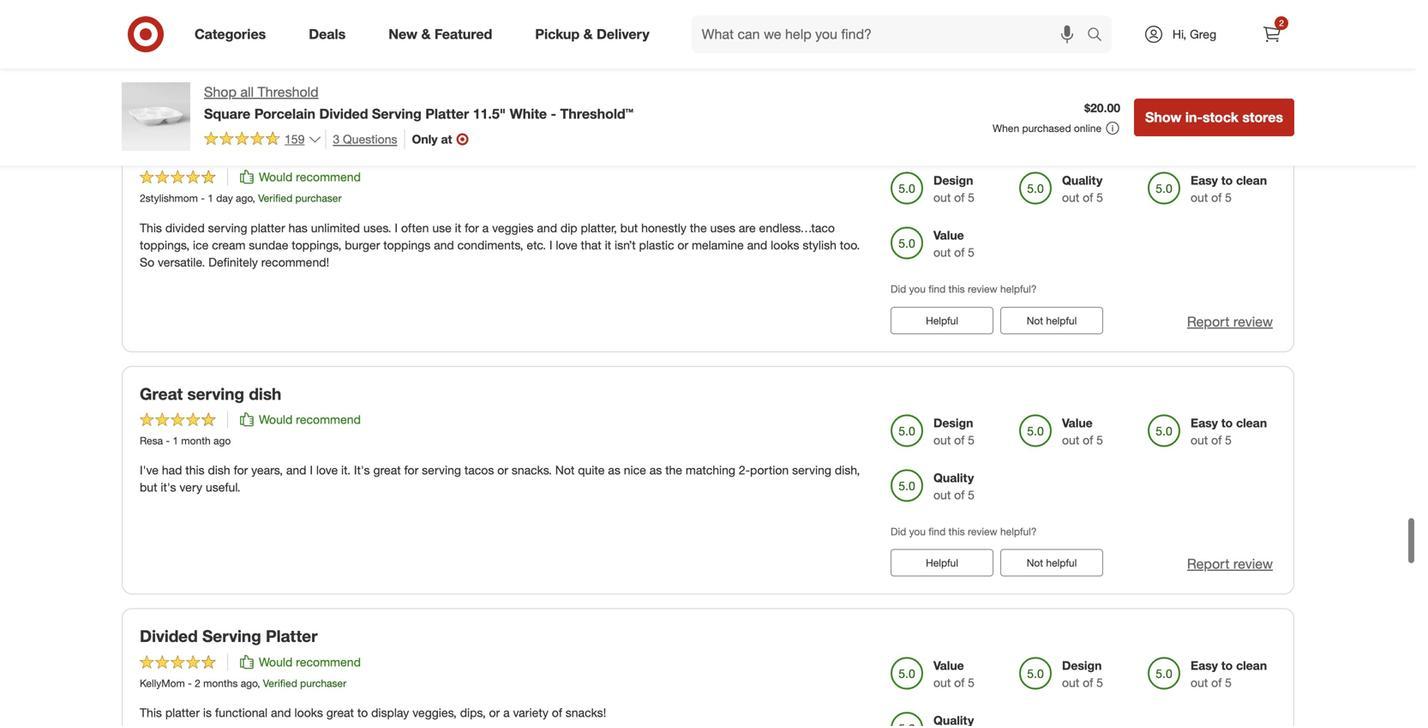 Task type: vqa. For each thing, say whether or not it's contained in the screenshot.
'love' within the I've had this dish for years, and I love it. It's great for serving tacos or snacks. Not quite as nice as the matching 2-portion serving dish, but it's very useful.
yes



Task type: describe. For each thing, give the bounding box(es) containing it.
square
[[204, 105, 251, 122]]

snacks!
[[566, 705, 606, 720]]

1 toppings, from the left
[[140, 237, 190, 252]]

platter inside shop all threshold square porcelain divided serving platter 11.5" white - threshold™
[[425, 105, 469, 122]]

resa - 1 month ago
[[140, 434, 231, 447]]

burger
[[345, 237, 380, 252]]

pickup
[[535, 26, 580, 42]]

0 vertical spatial it
[[455, 220, 461, 235]]

image of square porcelain divided serving platter 11.5" white - threshold™ image
[[122, 82, 190, 151]]

2 vertical spatial value
[[933, 658, 964, 673]]

and up the etc.
[[537, 220, 557, 235]]

0 horizontal spatial platter
[[266, 626, 318, 646]]

useful.
[[206, 480, 240, 495]]

month
[[181, 434, 211, 447]]

report review button for great serving dish
[[1187, 554, 1273, 574]]

0 vertical spatial dish
[[249, 384, 281, 404]]

to for design out of 5
[[1221, 658, 1233, 673]]

design out of 5 for great serving dish
[[933, 415, 975, 447]]

greg
[[1190, 27, 1216, 42]]

3
[[333, 131, 340, 146]]

report for functional and stylish!
[[1187, 313, 1230, 330]]

divided serving platter
[[140, 626, 318, 646]]

& for new
[[421, 26, 431, 42]]

sundae
[[249, 237, 288, 252]]

uses
[[710, 220, 735, 235]]

categories
[[195, 26, 266, 42]]

11.5"
[[473, 105, 506, 122]]

1 for day
[[208, 192, 213, 205]]

1 horizontal spatial it
[[605, 237, 611, 252]]

but inside this divided serving platter has unlimited uses. i often use it for a veggies and dip platter, but honestly the uses are endless…taco toppings, ice cream sundae toppings, burger toppings and condiments, etc. i love that it isn't plastic or melamine and looks stylish too. so versatile. definitely recommend!
[[620, 220, 638, 235]]

verified for stylish!
[[258, 192, 292, 205]]

2stylishmom
[[140, 192, 198, 205]]

1 vertical spatial ago
[[213, 434, 231, 447]]

so
[[140, 254, 154, 269]]

1 vertical spatial great
[[326, 705, 354, 720]]

veggies,
[[412, 705, 457, 720]]

at
[[441, 131, 452, 146]]

love inside i've had this dish for years, and i love it. it's great for serving tacos or snacks. not quite as nice as the matching 2-portion serving dish, but it's very useful.
[[316, 463, 338, 478]]

toppings
[[383, 237, 430, 252]]

is
[[203, 705, 212, 720]]

not helpful for great serving dish
[[1027, 556, 1077, 569]]

and right functional
[[271, 705, 291, 720]]

did for functional and stylish!
[[891, 283, 906, 295]]

1 as from the left
[[608, 463, 620, 478]]

1 vertical spatial i
[[549, 237, 552, 252]]

when purchased online
[[993, 122, 1102, 134]]

new & featured link
[[374, 15, 514, 53]]

had
[[162, 463, 182, 478]]

2 toppings, from the left
[[292, 237, 341, 252]]

report for great serving dish
[[1187, 556, 1230, 572]]

easy to clean out of 5 for functional and stylish!
[[1191, 173, 1267, 205]]

you for great serving dish
[[909, 525, 926, 538]]

that
[[581, 237, 601, 252]]

honestly
[[641, 220, 686, 235]]

i for great serving dish
[[310, 463, 313, 478]]

great
[[140, 384, 183, 404]]

all
[[240, 84, 254, 100]]

helpful for dish
[[926, 556, 958, 569]]

too.
[[840, 237, 860, 252]]

this inside i've had this dish for years, and i love it. it's great for serving tacos or snacks. not quite as nice as the matching 2-portion serving dish, but it's very useful.
[[185, 463, 205, 478]]

display
[[371, 705, 409, 720]]

this for stylish!
[[949, 283, 965, 295]]

0 vertical spatial value out of 5
[[933, 228, 975, 260]]

endless…taco
[[759, 220, 835, 235]]

recommend!
[[261, 254, 329, 269]]

recommend for divided serving platter
[[296, 654, 361, 669]]

has
[[288, 220, 308, 235]]

ago for serving
[[241, 677, 257, 689]]

1 vertical spatial quality
[[933, 470, 974, 485]]

this divided serving platter has unlimited uses. i often use it for a veggies and dip platter, but honestly the uses are endless…taco toppings, ice cream sundae toppings, burger toppings and condiments, etc. i love that it isn't plastic or melamine and looks stylish too. so versatile. definitely recommend!
[[140, 220, 860, 269]]

would for stylish!
[[259, 169, 293, 184]]

Verified purchases checkbox
[[1143, 24, 1160, 41]]

design for dish
[[933, 415, 973, 430]]

1 vertical spatial serving
[[202, 626, 261, 646]]

would for dish
[[259, 412, 293, 427]]

ago for and
[[236, 192, 252, 205]]

kellymom
[[140, 677, 185, 689]]

unlimited
[[311, 220, 360, 235]]

often
[[401, 220, 429, 235]]

1 vertical spatial value out of 5
[[1062, 415, 1103, 447]]

it.
[[341, 463, 351, 478]]

2stylishmom - 1 day ago , verified purchaser
[[140, 192, 342, 205]]

helpful for stylish!
[[1046, 314, 1077, 327]]

What can we help you find? suggestions appear below search field
[[691, 15, 1091, 53]]

functional and stylish!
[[140, 141, 315, 161]]

0 horizontal spatial looks
[[294, 705, 323, 720]]

are
[[739, 220, 756, 235]]

0 horizontal spatial divided
[[140, 626, 198, 646]]

dish,
[[835, 463, 860, 478]]

1 vertical spatial quality out of 5
[[933, 470, 975, 502]]

would recommend for dish
[[259, 412, 361, 427]]

veggies
[[492, 220, 534, 235]]

stores
[[1242, 109, 1283, 125]]

you for functional and stylish!
[[909, 283, 926, 295]]

versatile.
[[158, 254, 205, 269]]

i've had this dish for years, and i love it. it's great for serving tacos or snacks. not quite as nice as the matching 2-portion serving dish, but it's very useful.
[[140, 463, 860, 495]]

verified for platter
[[263, 677, 297, 689]]

serving left dish,
[[792, 463, 831, 478]]

159 link
[[204, 129, 322, 150]]

2 link
[[1253, 15, 1291, 53]]

0 vertical spatial quality out of 5
[[1062, 173, 1103, 205]]

day
[[216, 192, 233, 205]]

the inside this divided serving platter has unlimited uses. i often use it for a veggies and dip platter, but honestly the uses are endless…taco toppings, ice cream sundae toppings, burger toppings and condiments, etc. i love that it isn't plastic or melamine and looks stylish too. so versatile. definitely recommend!
[[690, 220, 707, 235]]

2-
[[739, 463, 750, 478]]

- for 2stylishmom - 1 day ago , verified purchaser
[[201, 192, 205, 205]]

platter,
[[581, 220, 617, 235]]

helpful button for great serving dish
[[891, 549, 993, 577]]

0 horizontal spatial platter
[[165, 705, 200, 720]]

stylish
[[803, 237, 837, 252]]

i've
[[140, 463, 159, 478]]

threshold™
[[560, 105, 633, 122]]

functional
[[140, 141, 220, 161]]

2 vertical spatial design
[[1062, 658, 1102, 673]]

white
[[510, 105, 547, 122]]

only at
[[412, 131, 452, 146]]

new & featured
[[389, 26, 492, 42]]

uses.
[[363, 220, 391, 235]]

did you find this review helpful? for stylish!
[[891, 283, 1037, 295]]

plastic
[[639, 237, 674, 252]]

in-
[[1185, 109, 1203, 125]]

- for kellymom - 2 months ago , verified purchaser
[[188, 677, 192, 689]]

portion
[[750, 463, 789, 478]]

3 easy to clean out of 5 from the top
[[1191, 658, 1267, 690]]

and down are
[[747, 237, 767, 252]]

or inside this divided serving platter has unlimited uses. i often use it for a veggies and dip platter, but honestly the uses are endless…taco toppings, ice cream sundae toppings, burger toppings and condiments, etc. i love that it isn't plastic or melamine and looks stylish too. so versatile. definitely recommend!
[[677, 237, 688, 252]]

and down use
[[434, 237, 454, 252]]

1 vertical spatial value
[[1062, 415, 1093, 430]]

nice
[[624, 463, 646, 478]]

not for stylish!
[[1027, 314, 1043, 327]]

tacos
[[464, 463, 494, 478]]

1 horizontal spatial quality
[[1062, 173, 1103, 188]]

0 vertical spatial value
[[933, 228, 964, 243]]

3 questions link
[[325, 129, 397, 149]]

hi, greg
[[1173, 27, 1216, 42]]

only
[[412, 131, 438, 146]]

pickup & delivery link
[[521, 15, 671, 53]]



Task type: locate. For each thing, give the bounding box(es) containing it.
0 horizontal spatial 1
[[173, 434, 178, 447]]

serving up month at the left of the page
[[187, 384, 244, 404]]

1 you from the top
[[909, 283, 926, 295]]

2 not helpful from the top
[[1027, 556, 1077, 569]]

2 helpful from the top
[[926, 556, 958, 569]]

find for functional and stylish!
[[929, 283, 946, 295]]

1 horizontal spatial 2
[[1279, 18, 1284, 28]]

purchaser up "unlimited"
[[295, 192, 342, 205]]

1 vertical spatial but
[[140, 480, 157, 495]]

3 clean from the top
[[1236, 658, 1267, 673]]

- right white
[[551, 105, 556, 122]]

3 would recommend from the top
[[259, 654, 361, 669]]

1 report from the top
[[1187, 313, 1230, 330]]

1 this from the top
[[140, 220, 162, 235]]

2 right 'greg'
[[1279, 18, 1284, 28]]

1 report review button from the top
[[1187, 312, 1273, 331]]

2 easy from the top
[[1191, 415, 1218, 430]]

dips,
[[460, 705, 486, 720]]

0 horizontal spatial quality out of 5
[[933, 470, 975, 502]]

0 vertical spatial but
[[620, 220, 638, 235]]

months
[[203, 677, 238, 689]]

when
[[993, 122, 1019, 134]]

2 you from the top
[[909, 525, 926, 538]]

2 recommend from the top
[[296, 412, 361, 427]]

1 vertical spatial 1
[[173, 434, 178, 447]]

but inside i've had this dish for years, and i love it. it's great for serving tacos or snacks. not quite as nice as the matching 2-portion serving dish, but it's very useful.
[[140, 480, 157, 495]]

0 horizontal spatial it
[[455, 220, 461, 235]]

helpful button for functional and stylish!
[[891, 307, 993, 334]]

the inside i've had this dish for years, and i love it. it's great for serving tacos or snacks. not quite as nice as the matching 2-portion serving dish, but it's very useful.
[[665, 463, 682, 478]]

2 vertical spatial easy to clean out of 5
[[1191, 658, 1267, 690]]

this for functional and stylish!
[[140, 220, 162, 235]]

snacks.
[[512, 463, 552, 478]]

0 horizontal spatial quality
[[933, 470, 974, 485]]

this platter is functional and looks great to display veggies, dips, or a variety of snacks!
[[140, 705, 606, 720]]

1 vertical spatial purchaser
[[300, 677, 346, 689]]

0 vertical spatial this
[[949, 283, 965, 295]]

porcelain
[[254, 105, 315, 122]]

0 vertical spatial 2
[[1279, 18, 1284, 28]]

easy to clean out of 5
[[1191, 173, 1267, 205], [1191, 415, 1267, 447], [1191, 658, 1267, 690]]

out
[[933, 190, 951, 205], [1062, 190, 1079, 205], [1191, 190, 1208, 205], [933, 245, 951, 260], [933, 432, 951, 447], [1062, 432, 1079, 447], [1191, 432, 1208, 447], [933, 487, 951, 502], [933, 675, 951, 690], [1062, 675, 1079, 690], [1191, 675, 1208, 690]]

but
[[620, 220, 638, 235], [140, 480, 157, 495]]

serving up months at the left of the page
[[202, 626, 261, 646]]

toppings,
[[140, 237, 190, 252], [292, 237, 341, 252]]

0 horizontal spatial ,
[[252, 192, 255, 205]]

value out of 5
[[933, 228, 975, 260], [1062, 415, 1103, 447], [933, 658, 975, 690]]

for up condiments,
[[465, 220, 479, 235]]

dip
[[560, 220, 577, 235]]

easy to clean out of 5 for great serving dish
[[1191, 415, 1267, 447]]

quality
[[1062, 173, 1103, 188], [933, 470, 974, 485]]

recommend down 3 at the left top
[[296, 169, 361, 184]]

0 horizontal spatial great
[[326, 705, 354, 720]]

1 did you find this review helpful? from the top
[[891, 283, 1037, 295]]

great right it's
[[373, 463, 401, 478]]

0 vertical spatial not helpful
[[1027, 314, 1077, 327]]

show
[[1145, 109, 1182, 125]]

platter up sundae at the left of page
[[251, 220, 285, 235]]

pickup & delivery
[[535, 26, 649, 42]]

1 horizontal spatial 1
[[208, 192, 213, 205]]

2 vertical spatial clean
[[1236, 658, 1267, 673]]

1 for month
[[173, 434, 178, 447]]

would recommend up the 'it.'
[[259, 412, 361, 427]]

design out of 5 for functional and stylish!
[[933, 173, 975, 205]]

0 vertical spatial not helpful button
[[1000, 307, 1103, 334]]

or right tacos
[[497, 463, 508, 478]]

1 vertical spatial platter
[[266, 626, 318, 646]]

1 horizontal spatial quality out of 5
[[1062, 173, 1103, 205]]

3 would from the top
[[259, 654, 293, 669]]

this for divided serving platter
[[140, 705, 162, 720]]

but up isn't
[[620, 220, 638, 235]]

,
[[252, 192, 255, 205], [257, 677, 260, 689]]

, for and
[[252, 192, 255, 205]]

ago right month at the left of the page
[[213, 434, 231, 447]]

stock
[[1203, 109, 1239, 125]]

With photos checkbox
[[1143, 1, 1160, 18]]

as left nice
[[608, 463, 620, 478]]

1 vertical spatial divided
[[140, 626, 198, 646]]

ago right months at the left of the page
[[241, 677, 257, 689]]

did you find this review helpful? for dish
[[891, 525, 1037, 538]]

1 horizontal spatial ,
[[257, 677, 260, 689]]

1 helpful? from the top
[[1000, 283, 1037, 295]]

a inside this divided serving platter has unlimited uses. i often use it for a veggies and dip platter, but honestly the uses are endless…taco toppings, ice cream sundae toppings, burger toppings and condiments, etc. i love that it isn't plastic or melamine and looks stylish too. so versatile. definitely recommend!
[[482, 220, 489, 235]]

0 vertical spatial would
[[259, 169, 293, 184]]

0 vertical spatial 1
[[208, 192, 213, 205]]

for inside this divided serving platter has unlimited uses. i often use it for a veggies and dip platter, but honestly the uses are endless…taco toppings, ice cream sundae toppings, burger toppings and condiments, etc. i love that it isn't plastic or melamine and looks stylish too. so versatile. definitely recommend!
[[465, 220, 479, 235]]

2 did you find this review helpful? from the top
[[891, 525, 1037, 538]]

2 not helpful button from the top
[[1000, 549, 1103, 577]]

not helpful button
[[1000, 307, 1103, 334], [1000, 549, 1103, 577]]

1 easy to clean out of 5 from the top
[[1191, 173, 1267, 205]]

0 vertical spatial divided
[[319, 105, 368, 122]]

0 horizontal spatial for
[[234, 463, 248, 478]]

0 vertical spatial you
[[909, 283, 926, 295]]

easy for functional and stylish!
[[1191, 173, 1218, 188]]

recommend up the 'it.'
[[296, 412, 361, 427]]

did for great serving dish
[[891, 525, 906, 538]]

0 vertical spatial or
[[677, 237, 688, 252]]

1 vertical spatial would
[[259, 412, 293, 427]]

would up years,
[[259, 412, 293, 427]]

i
[[395, 220, 398, 235], [549, 237, 552, 252], [310, 463, 313, 478]]

love inside this divided serving platter has unlimited uses. i often use it for a veggies and dip platter, but honestly the uses are endless…taco toppings, ice cream sundae toppings, burger toppings and condiments, etc. i love that it isn't plastic or melamine and looks stylish too. so versatile. definitely recommend!
[[556, 237, 577, 252]]

1 horizontal spatial &
[[583, 26, 593, 42]]

serving left tacos
[[422, 463, 461, 478]]

verified right verified purchases option
[[1167, 24, 1213, 40]]

1 vertical spatial it
[[605, 237, 611, 252]]

love left the 'it.'
[[316, 463, 338, 478]]

purchaser for functional and stylish!
[[295, 192, 342, 205]]

it right use
[[455, 220, 461, 235]]

platter inside this divided serving platter has unlimited uses. i often use it for a veggies and dip platter, but honestly the uses are endless…taco toppings, ice cream sundae toppings, burger toppings and condiments, etc. i love that it isn't plastic or melamine and looks stylish too. so versatile. definitely recommend!
[[251, 220, 285, 235]]

toppings, down has at the left top of page
[[292, 237, 341, 252]]

2 easy to clean out of 5 from the top
[[1191, 415, 1267, 447]]

2 report review from the top
[[1187, 556, 1273, 572]]

1 vertical spatial the
[[665, 463, 682, 478]]

2 & from the left
[[583, 26, 593, 42]]

for right it's
[[404, 463, 419, 478]]

1 vertical spatial helpful?
[[1000, 525, 1037, 538]]

show in-stock stores button
[[1134, 98, 1294, 136]]

this
[[949, 283, 965, 295], [185, 463, 205, 478], [949, 525, 965, 538]]

2 left months at the left of the page
[[195, 677, 200, 689]]

1 left month at the left of the page
[[173, 434, 178, 447]]

or right dips,
[[489, 705, 500, 720]]

dish inside i've had this dish for years, and i love it. it's great for serving tacos or snacks. not quite as nice as the matching 2-portion serving dish, but it's very useful.
[[208, 463, 230, 478]]

2 horizontal spatial i
[[549, 237, 552, 252]]

love down dip
[[556, 237, 577, 252]]

purchaser up this platter is functional and looks great to display veggies, dips, or a variety of snacks!
[[300, 677, 346, 689]]

dish up years,
[[249, 384, 281, 404]]

design
[[933, 173, 973, 188], [933, 415, 973, 430], [1062, 658, 1102, 673]]

0 vertical spatial helpful button
[[891, 307, 993, 334]]

shop
[[204, 84, 237, 100]]

& right pickup
[[583, 26, 593, 42]]

1 left day at the left of page
[[208, 192, 213, 205]]

toppings, up versatile.
[[140, 237, 190, 252]]

or down honestly on the top left of the page
[[677, 237, 688, 252]]

looks
[[771, 237, 799, 252], [294, 705, 323, 720]]

deals link
[[294, 15, 367, 53]]

0 vertical spatial the
[[690, 220, 707, 235]]

this inside this divided serving platter has unlimited uses. i often use it for a veggies and dip platter, but honestly the uses are endless…taco toppings, ice cream sundae toppings, burger toppings and condiments, etc. i love that it isn't plastic or melamine and looks stylish too. so versatile. definitely recommend!
[[140, 220, 162, 235]]

great serving dish
[[140, 384, 281, 404]]

0 vertical spatial platter
[[251, 220, 285, 235]]

purchaser for divided serving platter
[[300, 677, 346, 689]]

design out of 5
[[933, 173, 975, 205], [933, 415, 975, 447], [1062, 658, 1103, 690]]

definitely
[[208, 254, 258, 269]]

i left often
[[395, 220, 398, 235]]

2 this from the top
[[140, 705, 162, 720]]

to for quality out of 5
[[1221, 173, 1233, 188]]

not helpful
[[1027, 314, 1077, 327], [1027, 556, 1077, 569]]

2 helpful button from the top
[[891, 549, 993, 577]]

2 vertical spatial easy
[[1191, 658, 1218, 673]]

would recommend for stylish!
[[259, 169, 361, 184]]

1 horizontal spatial as
[[649, 463, 662, 478]]

platter left is
[[165, 705, 200, 720]]

report review for functional and stylish!
[[1187, 313, 1273, 330]]

1 horizontal spatial platter
[[251, 220, 285, 235]]

a for divided serving platter
[[503, 705, 510, 720]]

1 vertical spatial would recommend
[[259, 412, 361, 427]]

functional
[[215, 705, 268, 720]]

verified up functional
[[263, 677, 297, 689]]

ago right day at the left of page
[[236, 192, 252, 205]]

2 horizontal spatial for
[[465, 220, 479, 235]]

2 vertical spatial or
[[489, 705, 500, 720]]

show in-stock stores
[[1145, 109, 1283, 125]]

condiments,
[[457, 237, 523, 252]]

0 vertical spatial helpful
[[926, 314, 958, 327]]

0 horizontal spatial but
[[140, 480, 157, 495]]

1 horizontal spatial looks
[[771, 237, 799, 252]]

serving up the cream
[[208, 220, 247, 235]]

1 helpful from the top
[[1046, 314, 1077, 327]]

would for platter
[[259, 654, 293, 669]]

- right 'kellymom' on the bottom of page
[[188, 677, 192, 689]]

find
[[929, 283, 946, 295], [929, 525, 946, 538]]

1 horizontal spatial a
[[503, 705, 510, 720]]

0 vertical spatial verified
[[1167, 24, 1213, 40]]

1 helpful button from the top
[[891, 307, 993, 334]]

would recommend
[[259, 169, 361, 184], [259, 412, 361, 427], [259, 654, 361, 669]]

to for value out of 5
[[1221, 415, 1233, 430]]

0 vertical spatial did you find this review helpful?
[[891, 283, 1037, 295]]

would recommend for platter
[[259, 654, 361, 669]]

did you find this review helpful?
[[891, 283, 1037, 295], [891, 525, 1037, 538]]

would recommend down stylish!
[[259, 169, 361, 184]]

easy for great serving dish
[[1191, 415, 1218, 430]]

1 vertical spatial design out of 5
[[933, 415, 975, 447]]

2 find from the top
[[929, 525, 946, 538]]

1 vertical spatial not helpful button
[[1000, 549, 1103, 577]]

would down stylish!
[[259, 169, 293, 184]]

a for functional and stylish!
[[482, 220, 489, 235]]

clean for dish
[[1236, 415, 1267, 430]]

1 report review from the top
[[1187, 313, 1273, 330]]

would up kellymom - 2 months ago , verified purchaser at the left of page
[[259, 654, 293, 669]]

, for serving
[[257, 677, 260, 689]]

1 vertical spatial easy to clean out of 5
[[1191, 415, 1267, 447]]

159
[[285, 131, 305, 146]]

this left divided
[[140, 220, 162, 235]]

not for dish
[[1027, 556, 1043, 569]]

0 vertical spatial platter
[[425, 105, 469, 122]]

helpful for dish
[[1046, 556, 1077, 569]]

this for dish
[[949, 525, 965, 538]]

- right resa
[[166, 434, 170, 447]]

, up functional
[[257, 677, 260, 689]]

1 horizontal spatial but
[[620, 220, 638, 235]]

1 vertical spatial clean
[[1236, 415, 1267, 430]]

1 vertical spatial love
[[316, 463, 338, 478]]

2 would from the top
[[259, 412, 293, 427]]

& right new
[[421, 26, 431, 42]]

not helpful for functional and stylish!
[[1027, 314, 1077, 327]]

helpful
[[926, 314, 958, 327], [926, 556, 958, 569]]

2 vertical spatial not
[[1027, 556, 1043, 569]]

recommend up this platter is functional and looks great to display veggies, dips, or a variety of snacks!
[[296, 654, 361, 669]]

design for stylish!
[[933, 173, 973, 188]]

0 vertical spatial ago
[[236, 192, 252, 205]]

$20.00
[[1084, 100, 1120, 115]]

0 vertical spatial helpful?
[[1000, 283, 1037, 295]]

hi,
[[1173, 27, 1186, 42]]

0 vertical spatial purchaser
[[295, 192, 342, 205]]

find for great serving dish
[[929, 525, 946, 538]]

divided
[[165, 220, 205, 235]]

2 as from the left
[[649, 463, 662, 478]]

i inside i've had this dish for years, and i love it. it's great for serving tacos or snacks. not quite as nice as the matching 2-portion serving dish, but it's very useful.
[[310, 463, 313, 478]]

1 vertical spatial platter
[[165, 705, 200, 720]]

1 horizontal spatial for
[[404, 463, 419, 478]]

1 find from the top
[[929, 283, 946, 295]]

delivery
[[597, 26, 649, 42]]

looks right functional
[[294, 705, 323, 720]]

variety
[[513, 705, 548, 720]]

2 vertical spatial would recommend
[[259, 654, 361, 669]]

i left the 'it.'
[[310, 463, 313, 478]]

divided inside shop all threshold square porcelain divided serving platter 11.5" white - threshold™
[[319, 105, 368, 122]]

helpful? for functional and stylish!
[[1000, 283, 1037, 295]]

0 horizontal spatial love
[[316, 463, 338, 478]]

1 easy from the top
[[1191, 173, 1218, 188]]

0 vertical spatial ,
[[252, 192, 255, 205]]

looks inside this divided serving platter has unlimited uses. i often use it for a veggies and dip platter, but honestly the uses are endless…taco toppings, ice cream sundae toppings, burger toppings and condiments, etc. i love that it isn't plastic or melamine and looks stylish too. so versatile. definitely recommend!
[[771, 237, 799, 252]]

1 would from the top
[[259, 169, 293, 184]]

1 vertical spatial dish
[[208, 463, 230, 478]]

looks down endless…taco
[[771, 237, 799, 252]]

it
[[455, 220, 461, 235], [605, 237, 611, 252]]

serving inside this divided serving platter has unlimited uses. i often use it for a veggies and dip platter, but honestly the uses are endless…taco toppings, ice cream sundae toppings, burger toppings and condiments, etc. i love that it isn't plastic or melamine and looks stylish too. so versatile. definitely recommend!
[[208, 220, 247, 235]]

a up condiments,
[[482, 220, 489, 235]]

the left matching
[[665, 463, 682, 478]]

this down 'kellymom' on the bottom of page
[[140, 705, 162, 720]]

, right day at the left of page
[[252, 192, 255, 205]]

dish up useful.
[[208, 463, 230, 478]]

shop all threshold square porcelain divided serving platter 11.5" white - threshold™
[[204, 84, 633, 122]]

melamine
[[692, 237, 744, 252]]

matching
[[686, 463, 735, 478]]

helpful
[[1046, 314, 1077, 327], [1046, 556, 1077, 569]]

helpful?
[[1000, 283, 1037, 295], [1000, 525, 1037, 538]]

clean for stylish!
[[1236, 173, 1267, 188]]

kellymom - 2 months ago , verified purchaser
[[140, 677, 346, 689]]

recommend for great serving dish
[[296, 412, 361, 427]]

purchased
[[1022, 122, 1071, 134]]

0 horizontal spatial 2
[[195, 677, 200, 689]]

categories link
[[180, 15, 287, 53]]

would recommend up kellymom - 2 months ago , verified purchaser at the left of page
[[259, 654, 361, 669]]

but down i've
[[140, 480, 157, 495]]

serving inside shop all threshold square porcelain divided serving platter 11.5" white - threshold™
[[372, 105, 422, 122]]

years,
[[251, 463, 283, 478]]

etc.
[[527, 237, 546, 252]]

and inside i've had this dish for years, and i love it. it's great for serving tacos or snacks. not quite as nice as the matching 2-portion serving dish, but it's very useful.
[[286, 463, 306, 478]]

and down the square
[[225, 141, 254, 161]]

search button
[[1079, 15, 1120, 57]]

0 vertical spatial report review button
[[1187, 312, 1273, 331]]

for up useful.
[[234, 463, 248, 478]]

2 helpful from the top
[[1046, 556, 1077, 569]]

1 vertical spatial helpful
[[1046, 556, 1077, 569]]

helpful? for great serving dish
[[1000, 525, 1037, 538]]

2 would recommend from the top
[[259, 412, 361, 427]]

a left variety
[[503, 705, 510, 720]]

recommend for functional and stylish!
[[296, 169, 361, 184]]

i right the etc.
[[549, 237, 552, 252]]

did
[[891, 283, 906, 295], [891, 525, 906, 538]]

quite
[[578, 463, 605, 478]]

verified up has at the left top of page
[[258, 192, 292, 205]]

questions
[[343, 131, 397, 146]]

isn't
[[615, 237, 636, 252]]

1 & from the left
[[421, 26, 431, 42]]

2 helpful? from the top
[[1000, 525, 1037, 538]]

new
[[389, 26, 417, 42]]

it's
[[161, 480, 176, 495]]

0 vertical spatial serving
[[372, 105, 422, 122]]

serving up questions on the top left of the page
[[372, 105, 422, 122]]

report review button for functional and stylish!
[[1187, 312, 1273, 331]]

the left uses
[[690, 220, 707, 235]]

verified purchases
[[1167, 24, 1281, 40]]

1 vertical spatial or
[[497, 463, 508, 478]]

helpful for stylish!
[[926, 314, 958, 327]]

1 vertical spatial helpful
[[926, 556, 958, 569]]

purchases
[[1217, 24, 1281, 40]]

0 horizontal spatial i
[[310, 463, 313, 478]]

1 vertical spatial 2
[[195, 677, 200, 689]]

1 clean from the top
[[1236, 173, 1267, 188]]

0 vertical spatial report review
[[1187, 313, 1273, 330]]

as right nice
[[649, 463, 662, 478]]

1 not helpful from the top
[[1027, 314, 1077, 327]]

resa
[[140, 434, 163, 447]]

1 vertical spatial report review button
[[1187, 554, 1273, 574]]

- left day at the left of page
[[201, 192, 205, 205]]

0 vertical spatial i
[[395, 220, 398, 235]]

0 vertical spatial quality
[[1062, 173, 1103, 188]]

platter up kellymom - 2 months ago , verified purchaser at the left of page
[[266, 626, 318, 646]]

report review
[[1187, 313, 1273, 330], [1187, 556, 1273, 572]]

great
[[373, 463, 401, 478], [326, 705, 354, 720]]

1 recommend from the top
[[296, 169, 361, 184]]

2 report from the top
[[1187, 556, 1230, 572]]

1 vertical spatial easy
[[1191, 415, 1218, 430]]

- for resa - 1 month ago
[[166, 434, 170, 447]]

divided up 3 at the left top
[[319, 105, 368, 122]]

1 did from the top
[[891, 283, 906, 295]]

stylish!
[[259, 141, 315, 161]]

- inside shop all threshold square porcelain divided serving platter 11.5" white - threshold™
[[551, 105, 556, 122]]

0 horizontal spatial as
[[608, 463, 620, 478]]

1 vertical spatial you
[[909, 525, 926, 538]]

1 vertical spatial ,
[[257, 677, 260, 689]]

0 vertical spatial find
[[929, 283, 946, 295]]

0 horizontal spatial toppings,
[[140, 237, 190, 252]]

2 report review button from the top
[[1187, 554, 1273, 574]]

very
[[179, 480, 202, 495]]

1 horizontal spatial i
[[395, 220, 398, 235]]

featured
[[434, 26, 492, 42]]

& for pickup
[[583, 26, 593, 42]]

1 not helpful button from the top
[[1000, 307, 1103, 334]]

i for functional and stylish!
[[395, 220, 398, 235]]

2 vertical spatial recommend
[[296, 654, 361, 669]]

0 vertical spatial helpful
[[1046, 314, 1077, 327]]

it right that
[[605, 237, 611, 252]]

2 vertical spatial design out of 5
[[1062, 658, 1103, 690]]

not helpful button for stylish!
[[1000, 307, 1103, 334]]

platter
[[425, 105, 469, 122], [266, 626, 318, 646]]

great left display
[[326, 705, 354, 720]]

1 would recommend from the top
[[259, 169, 361, 184]]

3 easy from the top
[[1191, 658, 1218, 673]]

1 helpful from the top
[[926, 314, 958, 327]]

it's
[[354, 463, 370, 478]]

for
[[465, 220, 479, 235], [234, 463, 248, 478], [404, 463, 419, 478]]

2 did from the top
[[891, 525, 906, 538]]

report review for great serving dish
[[1187, 556, 1273, 572]]

0 vertical spatial love
[[556, 237, 577, 252]]

threshold
[[258, 84, 319, 100]]

ago
[[236, 192, 252, 205], [213, 434, 231, 447], [241, 677, 257, 689]]

or inside i've had this dish for years, and i love it. it's great for serving tacos or snacks. not quite as nice as the matching 2-portion serving dish, but it's very useful.
[[497, 463, 508, 478]]

2 clean from the top
[[1236, 415, 1267, 430]]

use
[[432, 220, 452, 235]]

3 recommend from the top
[[296, 654, 361, 669]]

0 horizontal spatial dish
[[208, 463, 230, 478]]

and right years,
[[286, 463, 306, 478]]

divided up 'kellymom' on the bottom of page
[[140, 626, 198, 646]]

2 vertical spatial value out of 5
[[933, 658, 975, 690]]

platter up at
[[425, 105, 469, 122]]

great inside i've had this dish for years, and i love it. it's great for serving tacos or snacks. not quite as nice as the matching 2-portion serving dish, but it's very useful.
[[373, 463, 401, 478]]

serving
[[372, 105, 422, 122], [202, 626, 261, 646]]

not inside i've had this dish for years, and i love it. it's great for serving tacos or snacks. not quite as nice as the matching 2-portion serving dish, but it's very useful.
[[555, 463, 575, 478]]

not helpful button for dish
[[1000, 549, 1103, 577]]

5
[[968, 190, 975, 205], [1096, 190, 1103, 205], [1225, 190, 1232, 205], [968, 245, 975, 260], [968, 432, 975, 447], [1096, 432, 1103, 447], [1225, 432, 1232, 447], [968, 487, 975, 502], [968, 675, 975, 690], [1096, 675, 1103, 690], [1225, 675, 1232, 690]]

ice
[[193, 237, 209, 252]]



